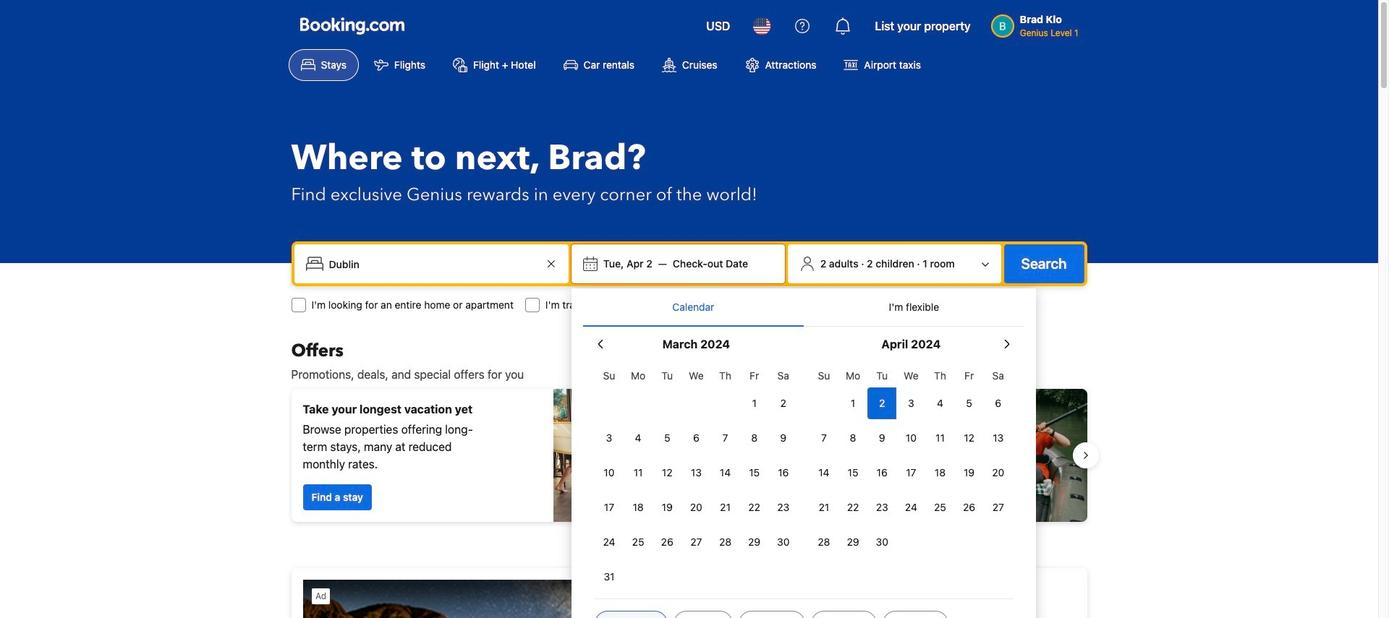 Task type: describe. For each thing, give the bounding box(es) containing it.
5 April 2024 checkbox
[[955, 388, 984, 420]]

8 April 2024 checkbox
[[839, 423, 868, 455]]

21 April 2024 checkbox
[[810, 492, 839, 524]]

14 April 2024 checkbox
[[810, 457, 839, 489]]

18 March 2024 checkbox
[[624, 492, 653, 524]]

15 March 2024 checkbox
[[740, 457, 769, 489]]

9 March 2024 checkbox
[[769, 423, 798, 455]]

11 April 2024 checkbox
[[926, 423, 955, 455]]

23 March 2024 checkbox
[[769, 492, 798, 524]]

28 April 2024 checkbox
[[810, 527, 839, 559]]

24 April 2024 checkbox
[[897, 492, 926, 524]]

11 March 2024 checkbox
[[624, 457, 653, 489]]

1 March 2024 checkbox
[[740, 388, 769, 420]]

31 March 2024 checkbox
[[595, 562, 624, 594]]

7 April 2024 checkbox
[[810, 423, 839, 455]]

Where are you going? field
[[323, 251, 543, 277]]

29 March 2024 checkbox
[[740, 527, 769, 559]]

26 March 2024 checkbox
[[653, 527, 682, 559]]

28 March 2024 checkbox
[[711, 527, 740, 559]]

19 April 2024 checkbox
[[955, 457, 984, 489]]

27 April 2024 checkbox
[[984, 492, 1013, 524]]

10 April 2024 checkbox
[[897, 423, 926, 455]]

8 March 2024 checkbox
[[740, 423, 769, 455]]

18 April 2024 checkbox
[[926, 457, 955, 489]]

4 March 2024 checkbox
[[624, 423, 653, 455]]

6 March 2024 checkbox
[[682, 423, 711, 455]]

10 March 2024 checkbox
[[595, 457, 624, 489]]

3 March 2024 checkbox
[[595, 423, 624, 455]]

15 April 2024 checkbox
[[839, 457, 868, 489]]

2 March 2024 checkbox
[[769, 388, 798, 420]]



Task type: vqa. For each thing, say whether or not it's contained in the screenshot.
'Main Content'
yes



Task type: locate. For each thing, give the bounding box(es) containing it.
30 March 2024 checkbox
[[769, 527, 798, 559]]

16 March 2024 checkbox
[[769, 457, 798, 489]]

25 March 2024 checkbox
[[624, 527, 653, 559]]

29 April 2024 checkbox
[[839, 527, 868, 559]]

take your longest vacation yet image
[[553, 389, 684, 523]]

1 horizontal spatial grid
[[810, 362, 1013, 559]]

17 March 2024 checkbox
[[595, 492, 624, 524]]

4 April 2024 checkbox
[[926, 388, 955, 420]]

1 grid from the left
[[595, 362, 798, 594]]

9 April 2024 checkbox
[[868, 423, 897, 455]]

7 March 2024 checkbox
[[711, 423, 740, 455]]

cell
[[868, 385, 897, 420]]

1 April 2024 checkbox
[[839, 388, 868, 420]]

progress bar
[[681, 534, 698, 540]]

20 April 2024 checkbox
[[984, 457, 1013, 489]]

your account menu brad klo genius level 1 element
[[991, 7, 1085, 40]]

12 March 2024 checkbox
[[653, 457, 682, 489]]

grid
[[595, 362, 798, 594], [810, 362, 1013, 559]]

13 March 2024 checkbox
[[682, 457, 711, 489]]

25 April 2024 checkbox
[[926, 492, 955, 524]]

region
[[280, 384, 1099, 528]]

22 April 2024 checkbox
[[839, 492, 868, 524]]

21 March 2024 checkbox
[[711, 492, 740, 524]]

5 March 2024 checkbox
[[653, 423, 682, 455]]

16 April 2024 checkbox
[[868, 457, 897, 489]]

2 April 2024 checkbox
[[868, 388, 897, 420]]

0 horizontal spatial grid
[[595, 362, 798, 594]]

6 April 2024 checkbox
[[984, 388, 1013, 420]]

14 March 2024 checkbox
[[711, 457, 740, 489]]

27 March 2024 checkbox
[[682, 527, 711, 559]]

20 March 2024 checkbox
[[682, 492, 711, 524]]

a young girl and woman kayak on a river image
[[695, 389, 1088, 523]]

12 April 2024 checkbox
[[955, 423, 984, 455]]

24 March 2024 checkbox
[[595, 527, 624, 559]]

3 April 2024 checkbox
[[897, 388, 926, 420]]

13 April 2024 checkbox
[[984, 423, 1013, 455]]

30 April 2024 checkbox
[[868, 527, 897, 559]]

main content
[[280, 340, 1099, 619]]

2 grid from the left
[[810, 362, 1013, 559]]

tab list
[[583, 289, 1025, 328]]

19 March 2024 checkbox
[[653, 492, 682, 524]]

22 March 2024 checkbox
[[740, 492, 769, 524]]

booking.com image
[[300, 17, 404, 35]]

23 April 2024 checkbox
[[868, 492, 897, 524]]

17 April 2024 checkbox
[[897, 457, 926, 489]]

26 April 2024 checkbox
[[955, 492, 984, 524]]



